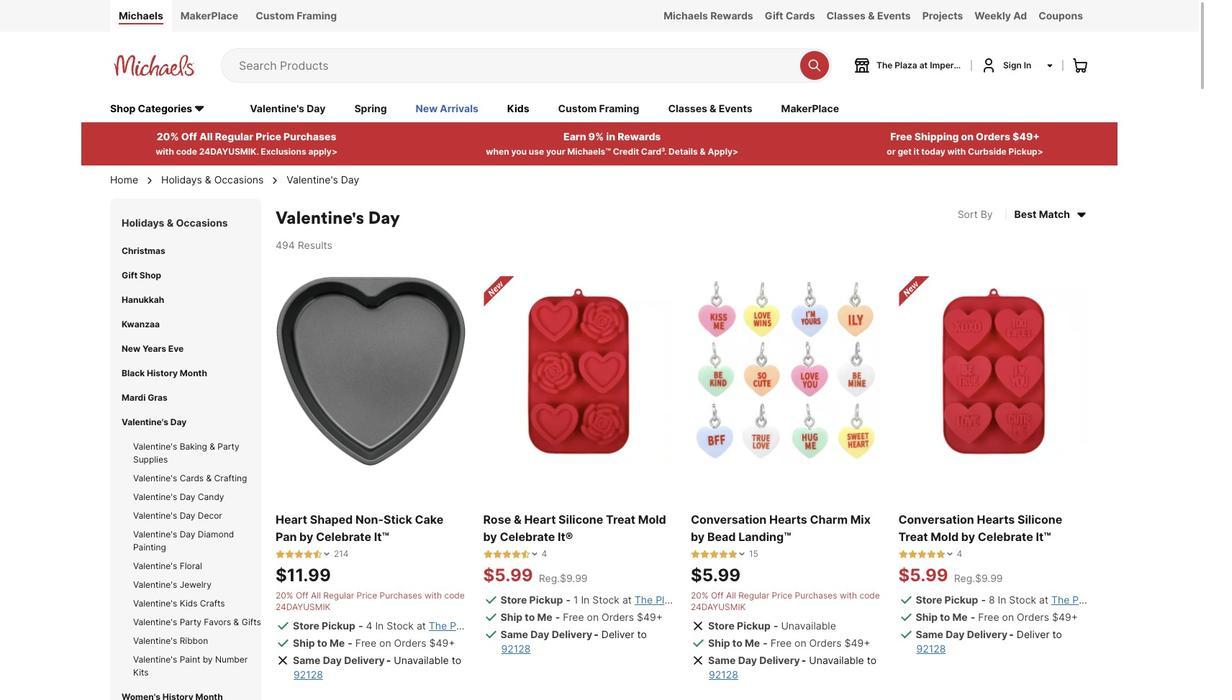 Task type: describe. For each thing, give the bounding box(es) containing it.
& down 24dayusmik.
[[205, 173, 211, 186]]

valley inside the plaza at imperial valley button
[[966, 60, 991, 70]]

it
[[914, 146, 920, 157]]

8
[[989, 594, 995, 606]]

hanukkah
[[122, 294, 164, 305]]

it™ inside heart shaped non-stick cake pan by celebrate it™
[[374, 530, 389, 544]]

with inside free shipping on orders $49+ or get it today with curbside pickup>
[[948, 146, 966, 157]]

with inside '20% off all regular price purchases with code 24dayusmik. exclusions apply>'
[[156, 146, 174, 157]]

7 tabler image from the left
[[701, 550, 710, 559]]

0 horizontal spatial classes & events
[[668, 102, 753, 114]]

today
[[922, 146, 946, 157]]

shop categories link
[[110, 101, 221, 117]]

4 dialog for conversation hearts silicone treat mold by celebrate it™
[[899, 549, 963, 560]]

valentine's day candy
[[133, 492, 224, 502]]

in
[[606, 130, 616, 142]]

pan
[[276, 530, 297, 544]]

$5.99 20% off all regular price purchases with code 24dayusmik
[[691, 565, 880, 613]]

1 tabler image from the left
[[276, 550, 285, 559]]

the for heart shaped non-stick cake pan by celebrate it™
[[429, 620, 447, 632]]

imperial for rose & heart silicone treat mold by celebrate it®
[[697, 594, 734, 606]]

valentine's day diamond painting link
[[133, 529, 234, 553]]

black history month button
[[110, 361, 261, 386]]

treat inside "conversation hearts silicone treat mold by celebrate it™"
[[899, 530, 928, 544]]

same for conversation hearts charm mix by bead landing™
[[708, 655, 736, 667]]

same day delivery - deliver to 92128 for it™
[[916, 629, 1063, 655]]

214
[[334, 549, 349, 560]]

history
[[147, 368, 178, 379]]

store for conversation hearts silicone treat mold by celebrate it™
[[916, 594, 943, 606]]

it®
[[558, 530, 573, 544]]

curbside
[[968, 146, 1007, 157]]

conversation hearts silicone treat mold by celebrate it&#x2122; image
[[899, 276, 1089, 467]]

sign in
[[1004, 60, 1032, 70]]

home
[[110, 173, 138, 186]]

1 vertical spatial kids
[[180, 598, 198, 609]]

shipping
[[915, 130, 959, 142]]

valentine's for valentine's cards & crafting 'link'
[[133, 473, 177, 484]]

or
[[887, 146, 896, 157]]

12 tabler image from the left
[[927, 550, 936, 559]]

sign in button
[[981, 57, 1055, 74]]

favors
[[204, 617, 231, 628]]

9%
[[589, 130, 604, 142]]

$5.99 for conversation hearts silicone treat mold by celebrate it™
[[899, 565, 949, 586]]

apply>
[[308, 146, 338, 157]]

diamond
[[198, 529, 234, 540]]

projects link
[[917, 0, 969, 32]]

4 dialog for rose & heart silicone treat mold by celebrate it®
[[483, 549, 547, 560]]

all for $11.99
[[311, 591, 321, 601]]

eve
[[168, 343, 184, 354]]

valentine's for valentine's ribbon link
[[133, 636, 177, 646]]

store for heart shaped non-stick cake pan by celebrate it™
[[293, 620, 320, 632]]

valentine's for valentine's party favors & gifts 'link'
[[133, 617, 177, 628]]

reg.$9.99 for it™
[[954, 573, 1003, 585]]

coupons link
[[1033, 0, 1089, 32]]

regular for $11.99
[[323, 591, 354, 601]]

5 tabler image from the left
[[512, 550, 521, 559]]

1 vertical spatial custom
[[558, 102, 597, 114]]

1 horizontal spatial makerplace link
[[782, 101, 840, 117]]

apply>
[[708, 146, 739, 157]]

card³.
[[641, 146, 667, 157]]

free inside free shipping on orders $49+ or get it today with curbside pickup>
[[891, 130, 913, 142]]

purchases for $5.99
[[795, 591, 838, 601]]

1 horizontal spatial custom framing link
[[558, 101, 640, 117]]

day inside dropdown button
[[170, 417, 187, 427]]

& up apply>
[[710, 102, 717, 114]]

store pickup - 1 in stock at the plaza at imperial valley
[[501, 594, 765, 606]]

unavailable for $5.99
[[810, 655, 865, 667]]

deliver for rose & heart silicone treat mold by celebrate it®
[[602, 629, 635, 641]]

use
[[529, 146, 544, 157]]

in inside 'popup button'
[[1024, 60, 1032, 70]]

the for conversation hearts silicone treat mold by celebrate it™
[[1052, 594, 1070, 606]]

new image for rose
[[483, 276, 515, 308]]

framing for topmost "custom framing" link
[[297, 9, 337, 22]]

valentine's cards & crafting
[[133, 473, 247, 484]]

custom framing for right "custom framing" link
[[558, 102, 640, 114]]

earn
[[564, 130, 587, 142]]

gift shop
[[122, 270, 161, 281]]

& left gifts
[[234, 617, 239, 628]]

$11.99
[[276, 565, 331, 586]]

michaels for michaels rewards
[[664, 9, 708, 22]]

store pickup - unavailable
[[708, 620, 837, 632]]

celebrate for &
[[500, 530, 555, 544]]

month
[[180, 368, 207, 379]]

same day delivery - unavailable to 92128 for $5.99
[[708, 655, 877, 681]]

the inside the plaza at imperial valley button
[[877, 60, 893, 70]]

valentine's party favors & gifts
[[133, 617, 261, 628]]

0 vertical spatial holidays & occasions link
[[161, 173, 264, 187]]

494
[[276, 239, 295, 251]]

by inside the valentine's paint by number kits
[[203, 654, 213, 665]]

conversation for by
[[691, 513, 767, 527]]

214 dialog
[[276, 549, 349, 560]]

orders for conversation hearts silicone treat mold by celebrate it™
[[1017, 611, 1050, 624]]

valentine's day button
[[110, 410, 261, 435]]

black history month link
[[122, 368, 207, 379]]

valentine's day up exclusions
[[250, 102, 326, 114]]

92128 for conversation hearts charm mix by bead landing™
[[709, 669, 739, 681]]

heart shaped non-stick cake pan by celebrate it™
[[276, 513, 444, 544]]

15
[[750, 549, 759, 560]]

arrivals
[[440, 102, 479, 114]]

& up the plaza at imperial valley button
[[868, 9, 875, 22]]

pickup for mold
[[530, 594, 563, 606]]

orders for conversation hearts charm mix by bead landing™
[[810, 637, 842, 650]]

coupons
[[1039, 9, 1084, 22]]

mix
[[851, 513, 871, 527]]

new arrivals link
[[416, 101, 479, 117]]

pickup for pan
[[322, 620, 356, 632]]

details
[[669, 146, 698, 157]]

earn 9% in rewards when you use your michaels™ credit card³. details & apply>
[[486, 130, 739, 157]]

valley for conversation hearts silicone treat mold by celebrate it™
[[1154, 594, 1182, 606]]

24dayusmik for $5.99
[[691, 602, 746, 613]]

494 results
[[276, 239, 332, 251]]

0 vertical spatial holidays
[[161, 173, 202, 186]]

code inside '20% off all regular price purchases with code 24dayusmik. exclusions apply>'
[[176, 146, 197, 157]]

conversation hearts charm mix by bead landing&#x2122; image
[[691, 276, 882, 467]]

the for rose & heart silicone treat mold by celebrate it®
[[635, 594, 653, 606]]

ship to me - free on orders $49+ for charm
[[708, 637, 871, 650]]

candy
[[198, 492, 224, 502]]

plaza for heart shaped non-stick cake pan by celebrate it™
[[450, 620, 476, 632]]

kids link
[[507, 101, 530, 117]]

ship for conversation hearts charm mix by bead landing™
[[708, 637, 730, 650]]

holidays inside button
[[122, 217, 164, 229]]

in for rose & heart silicone treat mold by celebrate it®
[[581, 594, 590, 606]]

same day delivery - unavailable to 92128 for $11.99
[[293, 655, 462, 681]]

conversation hearts charm mix by bead landing™
[[691, 513, 871, 544]]

new image for conversation
[[899, 276, 931, 308]]

michaels rewards
[[664, 9, 754, 22]]

20% for $11.99
[[276, 591, 293, 601]]

baking
[[180, 441, 207, 452]]

celebrate for shaped
[[316, 530, 371, 544]]

bead
[[708, 530, 736, 544]]

spring
[[355, 102, 387, 114]]

10 tabler image from the left
[[908, 550, 918, 559]]

0 vertical spatial holidays & occasions
[[161, 173, 264, 186]]

imperial for heart shaped non-stick cake pan by celebrate it™
[[491, 620, 528, 632]]

valentine's jewelry
[[133, 579, 212, 590]]

years
[[143, 343, 166, 354]]

valentine's day down apply>
[[287, 173, 359, 186]]

1 vertical spatial party
[[180, 617, 202, 628]]

with inside $5.99 20% off all regular price purchases with code 24dayusmik
[[840, 591, 858, 601]]

same for heart shaped non-stick cake pan by celebrate it™
[[293, 655, 321, 667]]

holidays & occasions inside button
[[122, 217, 228, 229]]

purchases inside '20% off all regular price purchases with code 24dayusmik. exclusions apply>'
[[284, 130, 337, 142]]

4 for silicone
[[542, 549, 547, 560]]

92128 for heart shaped non-stick cake pan by celebrate it™
[[294, 669, 323, 681]]

20% off all regular price purchases with code 24dayusmik. exclusions apply>
[[156, 130, 338, 157]]

214 button
[[276, 549, 349, 560]]

$49+ inside free shipping on orders $49+ or get it today with curbside pickup>
[[1013, 130, 1040, 142]]

heart shaped non-stick cake pan by celebrate it™ link
[[276, 511, 466, 546]]

$49+ for conversation hearts charm mix by bead landing™
[[845, 637, 871, 650]]

hearts for celebrate
[[977, 513, 1015, 527]]

ribbon
[[180, 636, 208, 646]]

when
[[486, 146, 510, 157]]

plaza inside button
[[895, 60, 918, 70]]

purchases for $11.99
[[380, 591, 422, 601]]

15 dialog
[[691, 549, 759, 560]]

6 tabler image from the left
[[710, 550, 719, 559]]

by inside rose & heart silicone treat mold by celebrate it®
[[483, 530, 497, 544]]

crafting
[[214, 473, 247, 484]]

code for $5.99
[[860, 591, 880, 601]]

1 horizontal spatial valentine's day link
[[250, 101, 326, 117]]

pickup>
[[1009, 146, 1044, 157]]

1 tabler image from the left
[[285, 550, 294, 559]]

regular inside '20% off all regular price purchases with code 24dayusmik. exclusions apply>'
[[215, 130, 254, 142]]

on for conversation hearts charm mix by bead landing™
[[795, 637, 807, 650]]

0 horizontal spatial 4
[[366, 620, 373, 632]]

categories
[[138, 102, 192, 114]]

rose
[[483, 513, 511, 527]]

orders for rose & heart silicone treat mold by celebrate it®
[[602, 611, 634, 624]]

store pickup - 8 in stock at the plaza at imperial valley
[[916, 594, 1182, 606]]

& inside the earn 9% in rewards when you use your michaels™ credit card³. details & apply>
[[700, 146, 706, 157]]

valentine's for valentine's baking & party supplies link
[[133, 441, 177, 452]]

valentine's day inside dropdown button
[[122, 417, 187, 427]]

6 tabler image from the left
[[691, 550, 701, 559]]

exclusions
[[261, 146, 307, 157]]

same day delivery - deliver to 92128 for celebrate
[[501, 629, 647, 655]]

valentine's baking & party supplies link
[[133, 441, 240, 465]]

off for $11.99
[[296, 591, 309, 601]]

0 vertical spatial makerplace link
[[172, 0, 247, 32]]

events for right classes & events link
[[878, 9, 911, 22]]

holidays & occasions link inside holidays & occasions button
[[122, 216, 228, 230]]

painting
[[133, 542, 166, 553]]

weekly
[[975, 9, 1012, 22]]

ship to me - free on orders $49+ for heart
[[501, 611, 663, 624]]

gift shop link
[[122, 270, 161, 281]]

delivery for bead
[[760, 655, 800, 667]]

same for conversation hearts silicone treat mold by celebrate it™
[[916, 629, 944, 641]]

treat inside rose & heart silicone treat mold by celebrate it®
[[606, 513, 636, 527]]

number
[[215, 654, 248, 665]]

0 horizontal spatial makerplace
[[181, 9, 238, 22]]

4 tabler image from the left
[[502, 550, 512, 559]]

1 horizontal spatial kids
[[507, 102, 530, 114]]

0 vertical spatial custom
[[256, 9, 294, 22]]

store for rose & heart silicone treat mold by celebrate it®
[[501, 594, 527, 606]]

in for heart shaped non-stick cake pan by celebrate it™
[[375, 620, 384, 632]]



Task type: vqa. For each thing, say whether or not it's contained in the screenshot.


Task type: locate. For each thing, give the bounding box(es) containing it.
1 horizontal spatial it™
[[1036, 530, 1052, 544]]

valentine's day link up exclusions
[[250, 101, 326, 117]]

ship for rose & heart silicone treat mold by celebrate it®
[[501, 611, 523, 624]]

cards for valentine's
[[180, 473, 204, 484]]

1 horizontal spatial classes
[[827, 9, 866, 22]]

& inside holidays & occasions button
[[167, 217, 174, 229]]

by inside conversation hearts charm mix by bead landing™
[[691, 530, 705, 544]]

2 horizontal spatial regular
[[739, 591, 770, 601]]

ship to me - free on orders $49+ down 1
[[501, 611, 663, 624]]

$5.99 inside $5.99 20% off all regular price purchases with code 24dayusmik
[[691, 565, 741, 586]]

shop down christmas
[[140, 270, 161, 281]]

off down 15 dialog
[[711, 591, 724, 601]]

2 michaels from the left
[[664, 9, 708, 22]]

2 heart from the left
[[524, 513, 556, 527]]

custom framing
[[256, 9, 337, 22], [558, 102, 640, 114]]

holidays & occasions link up christmas dropdown button at the left top of the page
[[122, 216, 228, 230]]

price inside $5.99 20% off all regular price purchases with code 24dayusmik
[[772, 591, 793, 601]]

1 horizontal spatial gift
[[765, 9, 784, 22]]

& inside the valentine's baking & party supplies
[[210, 441, 215, 452]]

2 horizontal spatial $5.99
[[899, 565, 949, 586]]

it™ down non-
[[374, 530, 389, 544]]

orders up curbside
[[976, 130, 1011, 142]]

party
[[218, 441, 240, 452], [180, 617, 202, 628]]

heart up pan
[[276, 513, 307, 527]]

4 dialog down rose
[[483, 549, 547, 560]]

1 vertical spatial classes & events link
[[668, 101, 753, 117]]

michaels rewards link
[[658, 0, 759, 32]]

christmas link
[[122, 245, 165, 256]]

same day delivery - deliver to 92128 down 1
[[501, 629, 647, 655]]

0 horizontal spatial same day delivery - deliver to 92128
[[501, 629, 647, 655]]

valentine's inside valentine's day diamond painting
[[133, 529, 177, 540]]

events left the projects
[[878, 9, 911, 22]]

classes & events link
[[821, 0, 917, 32], [668, 101, 753, 117]]

valentine's for 'valentine's paint by number kits' link
[[133, 654, 177, 665]]

ship for heart shaped non-stick cake pan by celebrate it™
[[293, 637, 315, 650]]

gifts
[[242, 617, 261, 628]]

makerplace
[[181, 9, 238, 22], [782, 102, 840, 114]]

celebrate inside rose & heart silicone treat mold by celebrate it®
[[500, 530, 555, 544]]

stock for conversation hearts silicone treat mold by celebrate it™
[[1010, 594, 1037, 606]]

valentine's inside the valentine's paint by number kits
[[133, 654, 177, 665]]

92128 for rose & heart silicone treat mold by celebrate it®
[[501, 643, 531, 655]]

& right rose
[[514, 513, 522, 527]]

celebrate inside heart shaped non-stick cake pan by celebrate it™
[[316, 530, 371, 544]]

0 horizontal spatial 4 button
[[483, 549, 547, 560]]

9 tabler image from the left
[[899, 550, 908, 559]]

valley for heart shaped non-stick cake pan by celebrate it™
[[531, 620, 559, 632]]

valentine's for valentine's kids crafts link
[[133, 598, 177, 609]]

2 24dayusmik from the left
[[691, 602, 746, 613]]

plaza for rose & heart silicone treat mold by celebrate it®
[[656, 594, 682, 606]]

1 horizontal spatial mold
[[931, 530, 959, 544]]

store down $11.99
[[293, 620, 320, 632]]

2 horizontal spatial 4
[[957, 549, 963, 560]]

occasions down 24dayusmik.
[[214, 173, 264, 186]]

reg.$9.99 up 1
[[539, 573, 588, 585]]

1 same day delivery - deliver to 92128 from the left
[[501, 629, 647, 655]]

1 horizontal spatial $5.99
[[691, 565, 741, 586]]

new years eve link
[[122, 343, 184, 354]]

on down 'store pickup - 1 in stock at the plaza at imperial valley'
[[587, 611, 599, 624]]

shop categories
[[110, 102, 192, 114]]

in right the 8 at right bottom
[[998, 594, 1007, 606]]

on down store pickup - 4 in stock at the plaza at imperial valley
[[380, 637, 391, 650]]

on down store pickup - unavailable
[[795, 637, 807, 650]]

valentine's jewelry link
[[133, 579, 212, 590]]

Search Input field
[[239, 49, 793, 82]]

on up curbside
[[962, 130, 974, 142]]

cards up search button image
[[786, 9, 815, 22]]

all down 15 dialog
[[727, 591, 736, 601]]

2 celebrate from the left
[[500, 530, 555, 544]]

delivery for by
[[967, 629, 1008, 641]]

hanukkah link
[[122, 294, 164, 305]]

1 horizontal spatial new image
[[899, 276, 931, 308]]

michaels™
[[568, 146, 611, 157]]

heart inside rose & heart silicone treat mold by celebrate it®
[[524, 513, 556, 527]]

silicone
[[559, 513, 604, 527], [1018, 513, 1063, 527]]

1 24dayusmik from the left
[[276, 602, 331, 613]]

delivery down the 8 at right bottom
[[967, 629, 1008, 641]]

code for $11.99
[[445, 591, 465, 601]]

& right "details"
[[700, 146, 706, 157]]

hearts inside "conversation hearts silicone treat mold by celebrate it™"
[[977, 513, 1015, 527]]

at inside button
[[920, 60, 928, 70]]

1 horizontal spatial party
[[218, 441, 240, 452]]

events for left classes & events link
[[719, 102, 753, 114]]

3 tabler image from the left
[[483, 550, 493, 559]]

the
[[877, 60, 893, 70], [635, 594, 653, 606], [1052, 594, 1070, 606], [429, 620, 447, 632]]

silicone inside "conversation hearts silicone treat mold by celebrate it™"
[[1018, 513, 1063, 527]]

0 horizontal spatial 4 dialog
[[483, 549, 547, 560]]

1 vertical spatial classes
[[668, 102, 708, 114]]

stock for rose & heart silicone treat mold by celebrate it®
[[593, 594, 620, 606]]

& up candy
[[206, 473, 212, 484]]

1 vertical spatial gift
[[122, 270, 138, 281]]

price for $5.99
[[772, 591, 793, 601]]

in down $11.99 20% off all regular price purchases with code 24dayusmik
[[375, 620, 384, 632]]

4 button down "conversation hearts silicone treat mold by celebrate it™"
[[899, 549, 963, 560]]

1 horizontal spatial off
[[296, 591, 309, 601]]

free for conversation hearts silicone treat mold by celebrate it™
[[979, 611, 1000, 624]]

2 horizontal spatial off
[[711, 591, 724, 601]]

purchases inside $5.99 20% off all regular price purchases with code 24dayusmik
[[795, 591, 838, 601]]

0 horizontal spatial $5.99 reg.$9.99
[[483, 565, 588, 586]]

1
[[574, 594, 579, 606]]

all inside $11.99 20% off all regular price purchases with code 24dayusmik
[[311, 591, 321, 601]]

store left the 8 at right bottom
[[916, 594, 943, 606]]

all for $5.99
[[727, 591, 736, 601]]

20% inside $5.99 20% off all regular price purchases with code 24dayusmik
[[691, 591, 709, 601]]

ship for conversation hearts silicone treat mold by celebrate it™
[[916, 611, 938, 624]]

classes right gift cards
[[827, 9, 866, 22]]

new for new years eve
[[122, 343, 141, 354]]

1 vertical spatial custom framing
[[558, 102, 640, 114]]

2 horizontal spatial all
[[727, 591, 736, 601]]

2 4 button from the left
[[899, 549, 963, 560]]

mardi gras link
[[122, 392, 168, 403]]

0 horizontal spatial reg.$9.99
[[539, 573, 588, 585]]

treat
[[606, 513, 636, 527], [899, 530, 928, 544]]

0 vertical spatial new
[[416, 102, 438, 114]]

conversation inside conversation hearts charm mix by bead landing™
[[691, 513, 767, 527]]

0 horizontal spatial new
[[122, 343, 141, 354]]

92128
[[501, 643, 531, 655], [917, 643, 946, 655], [294, 669, 323, 681], [709, 669, 739, 681]]

0 vertical spatial occasions
[[214, 173, 264, 186]]

valentine's for valentine's day candy link
[[133, 492, 177, 502]]

1 vertical spatial cards
[[180, 473, 204, 484]]

regular inside $11.99 20% off all regular price purchases with code 24dayusmik
[[323, 591, 354, 601]]

valentine's floral
[[133, 561, 202, 571]]

0 horizontal spatial $5.99
[[483, 565, 533, 586]]

imperial
[[930, 60, 964, 70], [697, 594, 734, 606], [1114, 594, 1151, 606], [491, 620, 528, 632]]

0 vertical spatial valentine's day link
[[250, 101, 326, 117]]

conversation inside "conversation hearts silicone treat mold by celebrate it™"
[[899, 513, 975, 527]]

20% inside '20% off all regular price purchases with code 24dayusmik. exclusions apply>'
[[157, 130, 179, 142]]

mardi gras button
[[110, 386, 261, 410]]

2 horizontal spatial 20%
[[691, 591, 709, 601]]

free for heart shaped non-stick cake pan by celebrate it™
[[356, 637, 377, 650]]

0 horizontal spatial classes
[[668, 102, 708, 114]]

store for conversation hearts charm mix by bead landing™
[[708, 620, 735, 632]]

regular inside $5.99 20% off all regular price purchases with code 24dayusmik
[[739, 591, 770, 601]]

0 vertical spatial classes & events link
[[821, 0, 917, 32]]

free up get at the top of the page
[[891, 130, 913, 142]]

code
[[176, 146, 197, 157], [445, 591, 465, 601], [860, 591, 880, 601]]

1 vertical spatial shop
[[140, 270, 161, 281]]

with inside $11.99 20% off all regular price purchases with code 24dayusmik
[[425, 591, 442, 601]]

classes up "details"
[[668, 102, 708, 114]]

same for rose & heart silicone treat mold by celebrate it®
[[501, 629, 528, 641]]

1 4 button from the left
[[483, 549, 547, 560]]

kids
[[507, 102, 530, 114], [180, 598, 198, 609]]

celebrate up 214
[[316, 530, 371, 544]]

regular
[[215, 130, 254, 142], [323, 591, 354, 601], [739, 591, 770, 601]]

heart
[[276, 513, 307, 527], [524, 513, 556, 527]]

free down $11.99 20% off all regular price purchases with code 24dayusmik
[[356, 637, 377, 650]]

1 horizontal spatial custom framing
[[558, 102, 640, 114]]

reg.$9.99 for celebrate
[[539, 573, 588, 585]]

imperial for conversation hearts silicone treat mold by celebrate it™
[[1114, 594, 1151, 606]]

cards up valentine's day candy link
[[180, 473, 204, 484]]

purchases inside $11.99 20% off all regular price purchases with code 24dayusmik
[[380, 591, 422, 601]]

get
[[898, 146, 912, 157]]

0 vertical spatial classes & events
[[827, 9, 911, 22]]

0 horizontal spatial shop
[[110, 102, 136, 114]]

same day delivery - deliver to 92128 down the 8 at right bottom
[[916, 629, 1063, 655]]

1 vertical spatial new
[[122, 343, 141, 354]]

reg.$9.99 up the 8 at right bottom
[[954, 573, 1003, 585]]

2 horizontal spatial celebrate
[[978, 530, 1034, 544]]

1 horizontal spatial treat
[[899, 530, 928, 544]]

orders down store pickup - unavailable
[[810, 637, 842, 650]]

$5.99 reg.$9.99 for celebrate
[[899, 565, 1003, 586]]

valentine's floral link
[[133, 561, 202, 571]]

4 down $11.99 20% off all regular price purchases with code 24dayusmik
[[366, 620, 373, 632]]

valentine's for valentine's day decor link on the left bottom of page
[[133, 510, 177, 521]]

1 vertical spatial events
[[719, 102, 753, 114]]

orders for heart shaped non-stick cake pan by celebrate it™
[[394, 637, 427, 650]]

1 horizontal spatial 4 dialog
[[899, 549, 963, 560]]

0 horizontal spatial gift
[[122, 270, 138, 281]]

mold inside rose & heart silicone treat mold by celebrate it®
[[638, 513, 667, 527]]

0 horizontal spatial cards
[[180, 473, 204, 484]]

store down 15 dialog
[[708, 620, 735, 632]]

2 tabler image from the left
[[294, 550, 304, 559]]

valentine's paint by number kits link
[[133, 654, 248, 678]]

4 tabler image from the left
[[493, 550, 502, 559]]

christmas
[[122, 245, 165, 256]]

celebrate
[[316, 530, 371, 544], [500, 530, 555, 544], [978, 530, 1034, 544]]

4
[[542, 549, 547, 560], [957, 549, 963, 560], [366, 620, 373, 632]]

orders down store pickup - 8 in stock at the plaza at imperial valley
[[1017, 611, 1050, 624]]

valentine's day link inside dropdown button
[[122, 417, 187, 427]]

non-
[[356, 513, 384, 527]]

valentine's paint by number kits
[[133, 654, 248, 678]]

1 horizontal spatial same day delivery - deliver to 92128
[[916, 629, 1063, 655]]

1 vertical spatial makerplace
[[782, 102, 840, 114]]

occasions up christmas dropdown button at the left top of the page
[[176, 217, 228, 229]]

plaza for conversation hearts silicone treat mold by celebrate it™
[[1073, 594, 1099, 606]]

24dayusmik inside $11.99 20% off all regular price purchases with code 24dayusmik
[[276, 602, 331, 613]]

code inside $11.99 20% off all regular price purchases with code 24dayusmik
[[445, 591, 465, 601]]

at
[[920, 60, 928, 70], [623, 594, 632, 606], [684, 594, 694, 606], [1040, 594, 1049, 606], [1101, 594, 1111, 606], [417, 620, 426, 632], [479, 620, 488, 632]]

$5.99 reg.$9.99 for by
[[483, 565, 588, 586]]

$49+ for conversation hearts silicone treat mold by celebrate it™
[[1053, 611, 1078, 624]]

2 $5.99 from the left
[[691, 565, 741, 586]]

michaels
[[119, 9, 163, 22], [664, 9, 708, 22]]

kids down search input field
[[507, 102, 530, 114]]

1 horizontal spatial custom
[[558, 102, 597, 114]]

4 down rose & heart silicone treat mold by celebrate it®
[[542, 549, 547, 560]]

delivery for pan
[[344, 655, 385, 667]]

1 vertical spatial holidays
[[122, 217, 164, 229]]

valentine's day down gras
[[122, 417, 187, 427]]

floral
[[180, 561, 202, 571]]

valentine's inside dropdown button
[[122, 417, 168, 427]]

shaped
[[310, 513, 353, 527]]

tabler image
[[285, 550, 294, 559], [294, 550, 304, 559], [313, 550, 323, 559], [493, 550, 502, 559], [521, 550, 530, 559], [710, 550, 719, 559], [719, 550, 729, 559], [729, 550, 738, 559], [899, 550, 908, 559], [908, 550, 918, 559], [918, 550, 927, 559], [927, 550, 936, 559], [936, 550, 946, 559]]

0 vertical spatial gift
[[765, 9, 784, 22]]

all inside $5.99 20% off all regular price purchases with code 24dayusmik
[[727, 591, 736, 601]]

me for mold
[[537, 611, 553, 624]]

1 horizontal spatial 4
[[542, 549, 547, 560]]

code inside $5.99 20% off all regular price purchases with code 24dayusmik
[[860, 591, 880, 601]]

ship to me - free on orders $49+ down store pickup - unavailable
[[708, 637, 871, 650]]

on inside free shipping on orders $49+ or get it today with curbside pickup>
[[962, 130, 974, 142]]

3 $5.99 from the left
[[899, 565, 949, 586]]

20% down shop categories link at the left of the page
[[157, 130, 179, 142]]

1 horizontal spatial 4 button
[[899, 549, 963, 560]]

20%
[[157, 130, 179, 142], [276, 591, 293, 601], [691, 591, 709, 601]]

silicone inside rose & heart silicone treat mold by celebrate it®
[[559, 513, 604, 527]]

regular up store pickup - unavailable
[[739, 591, 770, 601]]

2 4 dialog from the left
[[899, 549, 963, 560]]

2 new image from the left
[[899, 276, 931, 308]]

gift inside gift cards link
[[765, 9, 784, 22]]

ship to me - free on orders $49+ down the 8 at right bottom
[[916, 611, 1078, 624]]

1 reg.$9.99 from the left
[[539, 573, 588, 585]]

1 $5.99 reg.$9.99 from the left
[[483, 565, 588, 586]]

new years eve
[[122, 343, 184, 354]]

20% inside $11.99 20% off all regular price purchases with code 24dayusmik
[[276, 591, 293, 601]]

0 horizontal spatial events
[[719, 102, 753, 114]]

1 horizontal spatial $5.99 reg.$9.99
[[899, 565, 1003, 586]]

2 silicone from the left
[[1018, 513, 1063, 527]]

1 conversation from the left
[[691, 513, 767, 527]]

heart right rose
[[524, 513, 556, 527]]

0 vertical spatial mold
[[638, 513, 667, 527]]

classes
[[827, 9, 866, 22], [668, 102, 708, 114]]

price inside $11.99 20% off all regular price purchases with code 24dayusmik
[[357, 591, 377, 601]]

4 dialog down "conversation hearts silicone treat mold by celebrate it™"
[[899, 549, 963, 560]]

1 horizontal spatial new
[[416, 102, 438, 114]]

13 tabler image from the left
[[936, 550, 946, 559]]

ship to me - free on orders $49+ for non-
[[293, 637, 455, 650]]

2 horizontal spatial code
[[860, 591, 880, 601]]

me for by
[[953, 611, 968, 624]]

kwanzaa link
[[122, 319, 160, 330]]

celebrate inside "conversation hearts silicone treat mold by celebrate it™"
[[978, 530, 1034, 544]]

pickup down $11.99 20% off all regular price purchases with code 24dayusmik
[[322, 620, 356, 632]]

valley for rose & heart silicone treat mold by celebrate it®
[[737, 594, 765, 606]]

events up apply>
[[719, 102, 753, 114]]

party up crafting
[[218, 441, 240, 452]]

conversation hearts silicone treat mold by celebrate it™
[[899, 513, 1063, 544]]

holidays & occasions link
[[161, 173, 264, 187], [122, 216, 228, 230]]

delivery down store pickup - 4 in stock at the plaza at imperial valley
[[344, 655, 385, 667]]

orders inside free shipping on orders $49+ or get it today with curbside pickup>
[[976, 130, 1011, 142]]

0 vertical spatial custom framing
[[256, 9, 337, 22]]

0 horizontal spatial same day delivery - unavailable to 92128
[[293, 655, 462, 681]]

holidays & occasions link down 24dayusmik.
[[161, 173, 264, 187]]

purchases up store pickup - 4 in stock at the plaza at imperial valley
[[380, 591, 422, 601]]

price
[[256, 130, 281, 142], [357, 591, 377, 601], [772, 591, 793, 601]]

20% down $11.99
[[276, 591, 293, 601]]

valentine's for valentine's jewelry link
[[133, 579, 177, 590]]

2 hearts from the left
[[977, 513, 1015, 527]]

$5.99 reg.$9.99 up the 8 at right bottom
[[899, 565, 1003, 586]]

rewards up credit
[[618, 130, 661, 142]]

gift up hanukkah link
[[122, 270, 138, 281]]

celebrate up the 8 at right bottom
[[978, 530, 1034, 544]]

by inside heart shaped non-stick cake pan by celebrate it™
[[300, 530, 313, 544]]

reg.$9.99
[[539, 573, 588, 585], [954, 573, 1003, 585]]

5 tabler image from the left
[[521, 550, 530, 559]]

2 deliver from the left
[[1017, 629, 1050, 641]]

1 horizontal spatial deliver
[[1017, 629, 1050, 641]]

1 vertical spatial occasions
[[176, 217, 228, 229]]

4 dialog
[[483, 549, 547, 560], [899, 549, 963, 560]]

11 tabler image from the left
[[918, 550, 927, 559]]

orders down 'store pickup - 1 in stock at the plaza at imperial valley'
[[602, 611, 634, 624]]

4 for treat
[[957, 549, 963, 560]]

shop inside shop categories link
[[110, 102, 136, 114]]

1 new image from the left
[[483, 276, 515, 308]]

valentine's ribbon link
[[133, 636, 208, 646]]

shop left categories
[[110, 102, 136, 114]]

weekly ad
[[975, 9, 1028, 22]]

0 horizontal spatial stock
[[387, 620, 414, 632]]

price for $11.99
[[357, 591, 377, 601]]

off inside $5.99 20% off all regular price purchases with code 24dayusmik
[[711, 591, 724, 601]]

1 horizontal spatial purchases
[[380, 591, 422, 601]]

1 horizontal spatial classes & events link
[[821, 0, 917, 32]]

2 conversation from the left
[[899, 513, 975, 527]]

$5.99 reg.$9.99 up 1
[[483, 565, 588, 586]]

ship to me - free on orders $49+ for silicone
[[916, 611, 1078, 624]]

gift right michaels rewards
[[765, 9, 784, 22]]

0 horizontal spatial custom framing
[[256, 9, 337, 22]]

tabler image
[[276, 550, 285, 559], [304, 550, 313, 559], [483, 550, 493, 559], [502, 550, 512, 559], [512, 550, 521, 559], [691, 550, 701, 559], [701, 550, 710, 559]]

0 horizontal spatial rewards
[[618, 130, 661, 142]]

0 horizontal spatial conversation
[[691, 513, 767, 527]]

4 button for rose & heart silicone treat mold by celebrate it®
[[483, 549, 547, 560]]

all up 24dayusmik.
[[199, 130, 213, 142]]

free shipping on orders $49+ or get it today with curbside pickup>
[[887, 130, 1044, 157]]

heart inside heart shaped non-stick cake pan by celebrate it™
[[276, 513, 307, 527]]

regular down $11.99
[[323, 591, 354, 601]]

1 horizontal spatial same day delivery - unavailable to 92128
[[708, 655, 877, 681]]

in right sign at the right top of the page
[[1024, 60, 1032, 70]]

hearts inside conversation hearts charm mix by bead landing™
[[770, 513, 808, 527]]

search button image
[[808, 58, 822, 73]]

0 vertical spatial custom framing link
[[247, 0, 346, 32]]

valentine's day up results
[[276, 206, 400, 228]]

-
[[566, 594, 571, 606], [982, 594, 986, 606], [556, 611, 560, 624], [971, 611, 976, 624], [358, 620, 363, 632], [774, 620, 779, 632], [594, 629, 599, 641], [1010, 629, 1014, 641], [348, 637, 353, 650], [763, 637, 768, 650], [386, 655, 391, 667], [802, 655, 807, 667]]

valentine's party favors & gifts link
[[133, 617, 261, 628]]

stock right the 8 at right bottom
[[1010, 594, 1037, 606]]

new left years
[[122, 343, 141, 354]]

24dayusmik down 15 dialog
[[691, 602, 746, 613]]

2 same day delivery - unavailable to 92128 from the left
[[708, 655, 877, 681]]

party inside the valentine's baking & party supplies
[[218, 441, 240, 452]]

0 vertical spatial makerplace
[[181, 9, 238, 22]]

8 tabler image from the left
[[729, 550, 738, 559]]

1 celebrate from the left
[[316, 530, 371, 544]]

in right 1
[[581, 594, 590, 606]]

2 reg.$9.99 from the left
[[954, 573, 1003, 585]]

new image
[[483, 276, 515, 308], [899, 276, 931, 308]]

kids down jewelry
[[180, 598, 198, 609]]

20% for $5.99
[[691, 591, 709, 601]]

deliver down store pickup - 8 in stock at the plaza at imperial valley
[[1017, 629, 1050, 641]]

hanukkah button
[[110, 288, 261, 312]]

valentine's inside the valentine's baking & party supplies
[[133, 441, 177, 452]]

gift for gift shop
[[122, 270, 138, 281]]

2 $5.99 reg.$9.99 from the left
[[899, 565, 1003, 586]]

free down the 8 at right bottom
[[979, 611, 1000, 624]]

1 $5.99 from the left
[[483, 565, 533, 586]]

0 horizontal spatial 24dayusmik
[[276, 602, 331, 613]]

by inside "conversation hearts silicone treat mold by celebrate it™"
[[962, 530, 976, 544]]

2 horizontal spatial purchases
[[795, 591, 838, 601]]

0 horizontal spatial off
[[181, 130, 197, 142]]

imperial inside button
[[930, 60, 964, 70]]

decor
[[198, 510, 222, 521]]

jewelry
[[180, 579, 212, 590]]

rose &#x26; heart silicone treat mold by celebrate it&#xae; image
[[483, 276, 674, 467]]

1 heart from the left
[[276, 513, 307, 527]]

1 horizontal spatial framing
[[599, 102, 640, 114]]

store pickup - 4 in stock at the plaza at imperial valley
[[293, 620, 559, 632]]

24dayusmik inside $5.99 20% off all regular price purchases with code 24dayusmik
[[691, 602, 746, 613]]

rewards inside the earn 9% in rewards when you use your michaels™ credit card³. details & apply>
[[618, 130, 661, 142]]

valentine's day candy link
[[133, 492, 224, 502]]

& inside rose & heart silicone treat mold by celebrate it®
[[514, 513, 522, 527]]

3 tabler image from the left
[[313, 550, 323, 559]]

spring link
[[355, 101, 387, 117]]

all inside '20% off all regular price purchases with code 24dayusmik. exclusions apply>'
[[199, 130, 213, 142]]

off for $5.99
[[711, 591, 724, 601]]

to
[[525, 611, 535, 624], [941, 611, 951, 624], [638, 629, 647, 641], [1053, 629, 1063, 641], [317, 637, 327, 650], [733, 637, 743, 650], [452, 655, 462, 667], [867, 655, 877, 667]]

purchases up store pickup - unavailable
[[795, 591, 838, 601]]

price inside '20% off all regular price purchases with code 24dayusmik. exclusions apply>'
[[256, 130, 281, 142]]

$5.99 reg.$9.99
[[483, 565, 588, 586], [899, 565, 1003, 586]]

price up store pickup - unavailable
[[772, 591, 793, 601]]

same day delivery - unavailable to 92128
[[293, 655, 462, 681], [708, 655, 877, 681]]

1 vertical spatial custom framing link
[[558, 101, 640, 117]]

new left arrivals on the top left of the page
[[416, 102, 438, 114]]

4 down "conversation hearts silicone treat mold by celebrate it™"
[[957, 549, 963, 560]]

conversation hearts silicone treat mold by celebrate it™ link
[[899, 511, 1089, 546]]

1 same day delivery - unavailable to 92128 from the left
[[293, 655, 462, 681]]

valentine's
[[250, 102, 305, 114], [287, 173, 338, 186], [276, 206, 364, 228], [122, 417, 168, 427], [133, 441, 177, 452], [133, 473, 177, 484], [133, 492, 177, 502], [133, 510, 177, 521], [133, 529, 177, 540], [133, 561, 177, 571], [133, 579, 177, 590], [133, 598, 177, 609], [133, 617, 177, 628], [133, 636, 177, 646], [133, 654, 177, 665]]

holidays up holidays & occasions button
[[161, 173, 202, 186]]

0 horizontal spatial treat
[[606, 513, 636, 527]]

shop inside gift shop dropdown button
[[140, 270, 161, 281]]

heart shaped non-stick cake pan by celebrate it&#x2122; image
[[276, 276, 466, 467]]

pickup left 1
[[530, 594, 563, 606]]

1 silicone from the left
[[559, 513, 604, 527]]

0 horizontal spatial 20%
[[157, 130, 179, 142]]

holidays up christmas
[[122, 217, 164, 229]]

1 horizontal spatial celebrate
[[500, 530, 555, 544]]

mold inside "conversation hearts silicone treat mold by celebrate it™"
[[931, 530, 959, 544]]

unavailable for $11.99
[[394, 655, 449, 667]]

1 vertical spatial makerplace link
[[782, 101, 840, 117]]

on for conversation hearts silicone treat mold by celebrate it™
[[1003, 611, 1015, 624]]

holidays & occasions down 24dayusmik.
[[161, 173, 264, 186]]

1 hearts from the left
[[770, 513, 808, 527]]

24dayusmik for $11.99
[[276, 602, 331, 613]]

1 horizontal spatial makerplace
[[782, 102, 840, 114]]

$11.99 20% off all regular price purchases with code 24dayusmik
[[276, 565, 465, 613]]

$5.99 for rose & heart silicone treat mold by celebrate it®
[[483, 565, 533, 586]]

price up exclusions
[[256, 130, 281, 142]]

92128 for conversation hearts silicone treat mold by celebrate it™
[[917, 643, 946, 655]]

cake
[[415, 513, 444, 527]]

7 tabler image from the left
[[719, 550, 729, 559]]

ad
[[1014, 9, 1028, 22]]

0 horizontal spatial classes & events link
[[668, 101, 753, 117]]

0 vertical spatial kids
[[507, 102, 530, 114]]

it™
[[374, 530, 389, 544], [1036, 530, 1052, 544]]

4 button for conversation hearts silicone treat mold by celebrate it™
[[899, 549, 963, 560]]

1 it™ from the left
[[374, 530, 389, 544]]

2 it™ from the left
[[1036, 530, 1052, 544]]

free for conversation hearts charm mix by bead landing™
[[771, 637, 792, 650]]

hearts for landing™
[[770, 513, 808, 527]]

off inside '20% off all regular price purchases with code 24dayusmik. exclusions apply>'
[[181, 130, 197, 142]]

0 vertical spatial rewards
[[711, 9, 754, 22]]

1 horizontal spatial stock
[[593, 594, 620, 606]]

me for bead
[[745, 637, 760, 650]]

24dayusmik down $11.99
[[276, 602, 331, 613]]

the plaza at imperial valley
[[877, 60, 991, 70]]

party up ribbon
[[180, 617, 202, 628]]

home link
[[110, 173, 138, 187]]

deliver down 'store pickup - 1 in stock at the plaza at imperial valley'
[[602, 629, 635, 641]]

delivery down store pickup - unavailable
[[760, 655, 800, 667]]

free for rose & heart silicone treat mold by celebrate it®
[[563, 611, 584, 624]]

0 vertical spatial party
[[218, 441, 240, 452]]

new inside dropdown button
[[122, 343, 141, 354]]

valentine's kids crafts link
[[133, 598, 225, 609]]

new arrivals
[[416, 102, 479, 114]]

0 vertical spatial classes
[[827, 9, 866, 22]]

purchases
[[284, 130, 337, 142], [380, 591, 422, 601], [795, 591, 838, 601]]

off inside $11.99 20% off all regular price purchases with code 24dayusmik
[[296, 591, 309, 601]]

$49+ for heart shaped non-stick cake pan by celebrate it™
[[429, 637, 455, 650]]

3 celebrate from the left
[[978, 530, 1034, 544]]

on for heart shaped non-stick cake pan by celebrate it™
[[380, 637, 391, 650]]

day inside valentine's day diamond painting
[[180, 529, 195, 540]]

pickup for bead
[[737, 620, 771, 632]]

occasions inside button
[[176, 217, 228, 229]]

stock down $11.99 20% off all regular price purchases with code 24dayusmik
[[387, 620, 414, 632]]

1 michaels from the left
[[119, 9, 163, 22]]

1 vertical spatial rewards
[[618, 130, 661, 142]]

all down $11.99
[[311, 591, 321, 601]]

holidays & occasions button
[[110, 216, 240, 239]]

pickup down $5.99 20% off all regular price purchases with code 24dayusmik
[[737, 620, 771, 632]]

rose & heart silicone treat mold by celebrate it® link
[[483, 511, 674, 546]]

0 horizontal spatial framing
[[297, 9, 337, 22]]

gift inside gift shop dropdown button
[[122, 270, 138, 281]]

0 horizontal spatial custom
[[256, 9, 294, 22]]

me for pan
[[330, 637, 345, 650]]

it™ inside "conversation hearts silicone treat mold by celebrate it™"
[[1036, 530, 1052, 544]]

conversation for mold
[[899, 513, 975, 527]]

0 horizontal spatial deliver
[[602, 629, 635, 641]]

with
[[156, 146, 174, 157], [948, 146, 966, 157], [425, 591, 442, 601], [840, 591, 858, 601]]

weekly ad link
[[969, 0, 1033, 32]]

in for conversation hearts silicone treat mold by celebrate it™
[[998, 594, 1007, 606]]

custom framing for topmost "custom framing" link
[[256, 9, 337, 22]]

valentine's day link down gras
[[122, 417, 187, 427]]

0 horizontal spatial code
[[176, 146, 197, 157]]

free down 1
[[563, 611, 584, 624]]

on for rose & heart silicone treat mold by celebrate it®
[[587, 611, 599, 624]]

1 horizontal spatial cards
[[786, 9, 815, 22]]

1 deliver from the left
[[602, 629, 635, 641]]

stock right 1
[[593, 594, 620, 606]]

2 tabler image from the left
[[304, 550, 313, 559]]

mardi gras
[[122, 392, 168, 403]]

black history month
[[122, 368, 207, 379]]

2 same day delivery - deliver to 92128 from the left
[[916, 629, 1063, 655]]

makerplace right michaels link
[[181, 9, 238, 22]]

valentine's day
[[250, 102, 326, 114], [287, 173, 359, 186], [276, 206, 400, 228], [122, 417, 187, 427]]

same day delivery - unavailable to 92128 down store pickup - 4 in stock at the plaza at imperial valley
[[293, 655, 462, 681]]

holidays & occasions
[[161, 173, 264, 186], [122, 217, 228, 229]]

gift for gift cards
[[765, 9, 784, 22]]

$49+ for rose & heart silicone treat mold by celebrate it®
[[637, 611, 663, 624]]

1 horizontal spatial michaels
[[664, 9, 708, 22]]

1 4 dialog from the left
[[483, 549, 547, 560]]

1 horizontal spatial 20%
[[276, 591, 293, 601]]



